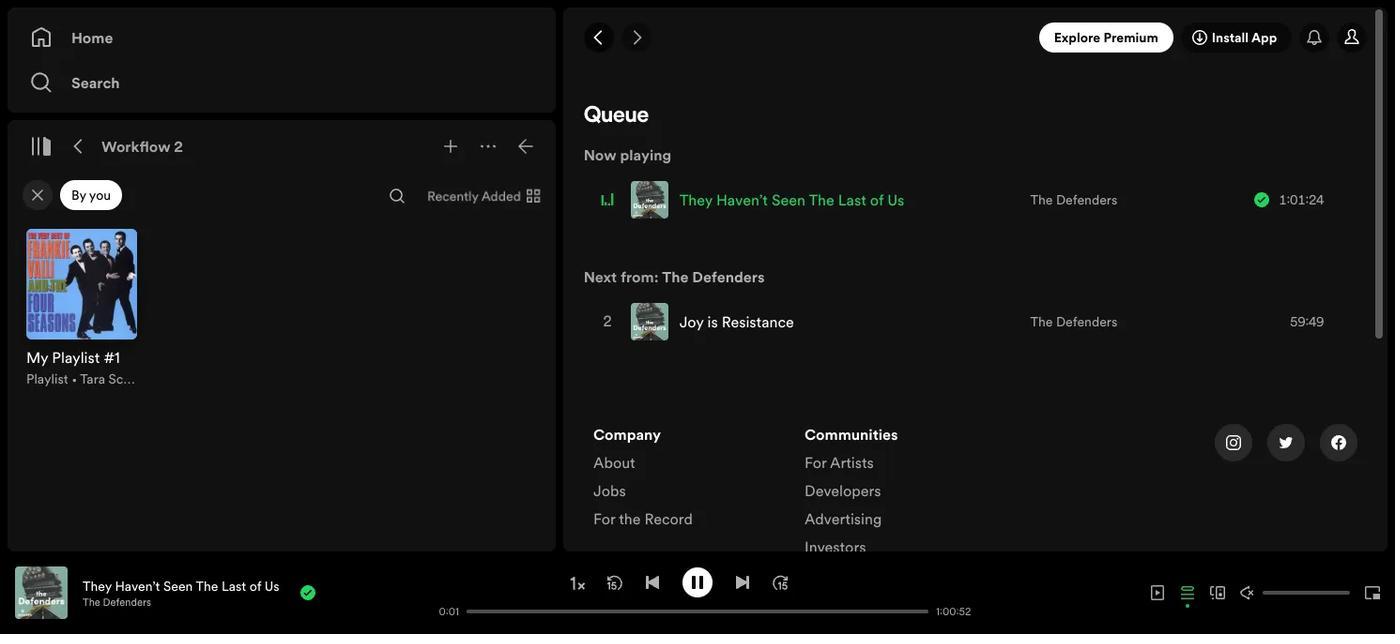 Task type: describe. For each thing, give the bounding box(es) containing it.
install app
[[1212, 28, 1277, 47]]

defenders inside they haven't seen the last of us the defenders
[[103, 596, 151, 610]]

of for they haven't seen the last of us the defenders
[[249, 577, 261, 596]]

about link
[[593, 453, 635, 481]]

main element
[[8, 8, 556, 552]]

go forward image
[[629, 30, 644, 45]]

added
[[481, 186, 523, 206]]

install app link
[[1181, 23, 1292, 53]]

playlist
[[26, 370, 68, 389]]

you
[[89, 186, 111, 205]]

by you
[[71, 186, 111, 205]]

for inside company about jobs for the record
[[593, 509, 615, 529]]

investors
[[805, 537, 866, 558]]

By you checkbox
[[60, 180, 122, 210]]

advertising link
[[805, 509, 882, 537]]

they haven't seen the last of us the defenders
[[83, 577, 279, 610]]

they haven't seen the last of us link
[[83, 577, 279, 596]]

2
[[174, 136, 183, 157]]

investors link
[[805, 537, 866, 565]]

list containing communities
[[805, 424, 993, 586]]

they haven't seen the last of us
[[679, 190, 904, 210]]

resistance
[[722, 312, 794, 332]]

joy is resistance cell
[[631, 297, 802, 347]]

go back image
[[591, 30, 606, 45]]

seen for they haven't seen the last of us the defenders
[[163, 577, 193, 596]]

search in your library image
[[390, 189, 405, 204]]

player controls element
[[5, 568, 974, 619]]

explore
[[1054, 28, 1100, 47]]

0:01
[[439, 605, 459, 619]]

explore premium
[[1054, 28, 1158, 47]]

next image
[[735, 575, 750, 590]]

for inside communities for artists developers advertising investors
[[805, 453, 827, 473]]

previous image
[[645, 575, 660, 590]]

they for they haven't seen the last of us the defenders
[[83, 577, 112, 596]]

search
[[71, 72, 120, 93]]

1:01:24
[[1279, 191, 1324, 209]]

59:49
[[1290, 313, 1324, 331]]

facebook image
[[1331, 436, 1346, 451]]

playing
[[620, 145, 671, 165]]

now playing: they haven't seen the last of us by the defenders footer
[[15, 567, 422, 620]]

jobs
[[593, 481, 626, 501]]

workflow
[[101, 136, 170, 157]]

record
[[644, 509, 693, 529]]

explore premium button
[[1039, 23, 1173, 53]]

us for they haven't seen the last of us
[[887, 190, 904, 210]]

search link
[[30, 64, 533, 101]]

is
[[707, 312, 718, 332]]

of for they haven't seen the last of us
[[870, 190, 884, 210]]

they for they haven't seen the last of us
[[679, 190, 713, 210]]

playlist •
[[26, 370, 80, 389]]

spotify – play queue element
[[563, 105, 1388, 635]]

recently
[[425, 186, 478, 206]]

top bar and user menu element
[[563, 8, 1388, 68]]



Task type: vqa. For each thing, say whether or not it's contained in the screenshot.
Now
yes



Task type: locate. For each thing, give the bounding box(es) containing it.
0 horizontal spatial of
[[249, 577, 261, 596]]

us inside they haven't seen the last of us cell
[[887, 190, 904, 210]]

from:
[[620, 267, 659, 287]]

haven't inside they haven't seen the last of us the defenders
[[115, 577, 160, 596]]

seen inside they haven't seen the last of us the defenders
[[163, 577, 193, 596]]

the defenders for they haven't seen the last of us
[[1030, 191, 1117, 209]]

1 vertical spatial seen
[[163, 577, 193, 596]]

clear filters image
[[30, 188, 45, 203]]

last
[[838, 190, 866, 210], [222, 577, 246, 596]]

none search field inside the main element
[[382, 181, 412, 211]]

joy
[[679, 312, 704, 332]]

us for they haven't seen the last of us the defenders
[[265, 577, 279, 596]]

pause image
[[690, 575, 705, 590]]

1 horizontal spatial they
[[679, 190, 713, 210]]

they inside cell
[[679, 190, 713, 210]]

the
[[809, 190, 834, 210], [1030, 191, 1053, 209], [662, 267, 689, 287], [1030, 313, 1053, 331], [196, 577, 218, 596], [83, 596, 100, 610]]

for the record link
[[593, 509, 693, 537]]

app
[[1251, 28, 1277, 47]]

defenders
[[1056, 191, 1117, 209], [692, 267, 765, 287], [1056, 313, 1117, 331], [103, 596, 151, 610]]

of
[[870, 190, 884, 210], [249, 577, 261, 596]]

1 vertical spatial they
[[83, 577, 112, 596]]

they right the now playing view icon
[[83, 577, 112, 596]]

1 vertical spatial haven't
[[115, 577, 160, 596]]

1 horizontal spatial for
[[805, 453, 827, 473]]

install
[[1212, 28, 1249, 47]]

•
[[71, 370, 77, 389]]

company about jobs for the record
[[593, 424, 693, 529]]

recently added
[[425, 186, 523, 206]]

None search field
[[382, 181, 412, 211]]

instagram image
[[1226, 436, 1241, 451]]

premium
[[1104, 28, 1158, 47]]

haven't for they haven't seen the last of us the defenders
[[115, 577, 160, 596]]

artists
[[830, 453, 874, 473]]

communities
[[805, 424, 898, 445]]

1 vertical spatial us
[[265, 577, 279, 596]]

next from: the defenders
[[584, 267, 765, 287]]

0 vertical spatial seen
[[772, 190, 805, 210]]

list containing company
[[593, 424, 782, 537]]

communities for artists developers advertising investors
[[805, 424, 898, 558]]

they up next from: the defenders
[[679, 190, 713, 210]]

0 vertical spatial they
[[679, 190, 713, 210]]

developers
[[805, 481, 881, 501]]

twitter image
[[1279, 436, 1294, 451]]

list
[[593, 424, 782, 537], [805, 424, 993, 586]]

Recently Added, Grid view field
[[409, 181, 555, 212]]

company
[[593, 424, 661, 445]]

now playing view image
[[44, 575, 59, 591]]

the defenders link
[[1030, 191, 1117, 209], [662, 267, 765, 287], [1030, 313, 1117, 331], [83, 596, 151, 610]]

group
[[15, 218, 148, 400]]

last inside they haven't seen the last of us the defenders
[[222, 577, 246, 596]]

the inside cell
[[809, 190, 834, 210]]

0 vertical spatial the defenders
[[1030, 191, 1117, 209]]

2 the defenders from the top
[[1030, 313, 1117, 331]]

0 horizontal spatial they
[[83, 577, 112, 596]]

for artists link
[[805, 453, 874, 481]]

1 the defenders from the top
[[1030, 191, 1117, 209]]

by
[[71, 186, 86, 205]]

the defenders
[[1030, 191, 1117, 209], [1030, 313, 1117, 331]]

0 horizontal spatial haven't
[[115, 577, 160, 596]]

the defenders for joy is resistance
[[1030, 313, 1117, 331]]

1 vertical spatial the defenders
[[1030, 313, 1117, 331]]

haven't inside cell
[[716, 190, 768, 210]]

developers link
[[805, 481, 881, 509]]

0 vertical spatial us
[[887, 190, 904, 210]]

skip back 15 seconds image
[[607, 575, 622, 590]]

home
[[71, 27, 113, 48]]

change speed image
[[568, 574, 587, 593]]

next
[[584, 267, 617, 287]]

seen for they haven't seen the last of us
[[772, 190, 805, 210]]

1 horizontal spatial us
[[887, 190, 904, 210]]

last for they haven't seen the last of us
[[838, 190, 866, 210]]

last inside cell
[[838, 190, 866, 210]]

joy is resistance
[[679, 312, 794, 332]]

advertising
[[805, 509, 882, 529]]

volume off image
[[1240, 586, 1255, 601]]

now
[[584, 145, 616, 165]]

0 horizontal spatial for
[[593, 509, 615, 529]]

seen
[[772, 190, 805, 210], [163, 577, 193, 596]]

1 list from the left
[[593, 424, 782, 537]]

0 vertical spatial last
[[838, 190, 866, 210]]

0 horizontal spatial seen
[[163, 577, 193, 596]]

1 vertical spatial of
[[249, 577, 261, 596]]

0 horizontal spatial us
[[265, 577, 279, 596]]

for
[[805, 453, 827, 473], [593, 509, 615, 529]]

0 horizontal spatial list
[[593, 424, 782, 537]]

1 horizontal spatial of
[[870, 190, 884, 210]]

of inside they haven't seen the last of us cell
[[870, 190, 884, 210]]

seen inside cell
[[772, 190, 805, 210]]

1 vertical spatial last
[[222, 577, 246, 596]]

last for they haven't seen the last of us the defenders
[[222, 577, 246, 596]]

0 vertical spatial for
[[805, 453, 827, 473]]

0 horizontal spatial last
[[222, 577, 246, 596]]

0 vertical spatial of
[[870, 190, 884, 210]]

skip forward 15 seconds image
[[773, 575, 788, 590]]

1:00:52
[[936, 605, 971, 619]]

haven't
[[716, 190, 768, 210], [115, 577, 160, 596]]

1 horizontal spatial last
[[838, 190, 866, 210]]

they
[[679, 190, 713, 210], [83, 577, 112, 596]]

for left the
[[593, 509, 615, 529]]

what's new image
[[1307, 30, 1322, 45]]

1 horizontal spatial seen
[[772, 190, 805, 210]]

0 vertical spatial haven't
[[716, 190, 768, 210]]

now playing
[[584, 145, 671, 165]]

1 horizontal spatial list
[[805, 424, 993, 586]]

1:01:24 cell
[[1255, 175, 1350, 225]]

group containing playlist
[[15, 218, 148, 400]]

workflow 2 button
[[98, 131, 187, 161]]

2 list from the left
[[805, 424, 993, 586]]

of inside they haven't seen the last of us the defenders
[[249, 577, 261, 596]]

queue
[[584, 105, 649, 128]]

they haven't seen the last of us cell
[[631, 175, 912, 225]]

jobs link
[[593, 481, 626, 509]]

the defenders link inside footer
[[83, 596, 151, 610]]

home link
[[30, 19, 533, 56]]

1 horizontal spatial haven't
[[716, 190, 768, 210]]

they inside they haven't seen the last of us the defenders
[[83, 577, 112, 596]]

the
[[619, 509, 641, 529]]

group inside the main element
[[15, 218, 148, 400]]

us
[[887, 190, 904, 210], [265, 577, 279, 596]]

1 vertical spatial for
[[593, 509, 615, 529]]

haven't for they haven't seen the last of us
[[716, 190, 768, 210]]

connect to a device image
[[1210, 586, 1225, 601]]

workflow 2
[[101, 136, 183, 157]]

us inside they haven't seen the last of us the defenders
[[265, 577, 279, 596]]

for left artists
[[805, 453, 827, 473]]

about
[[593, 453, 635, 473]]



